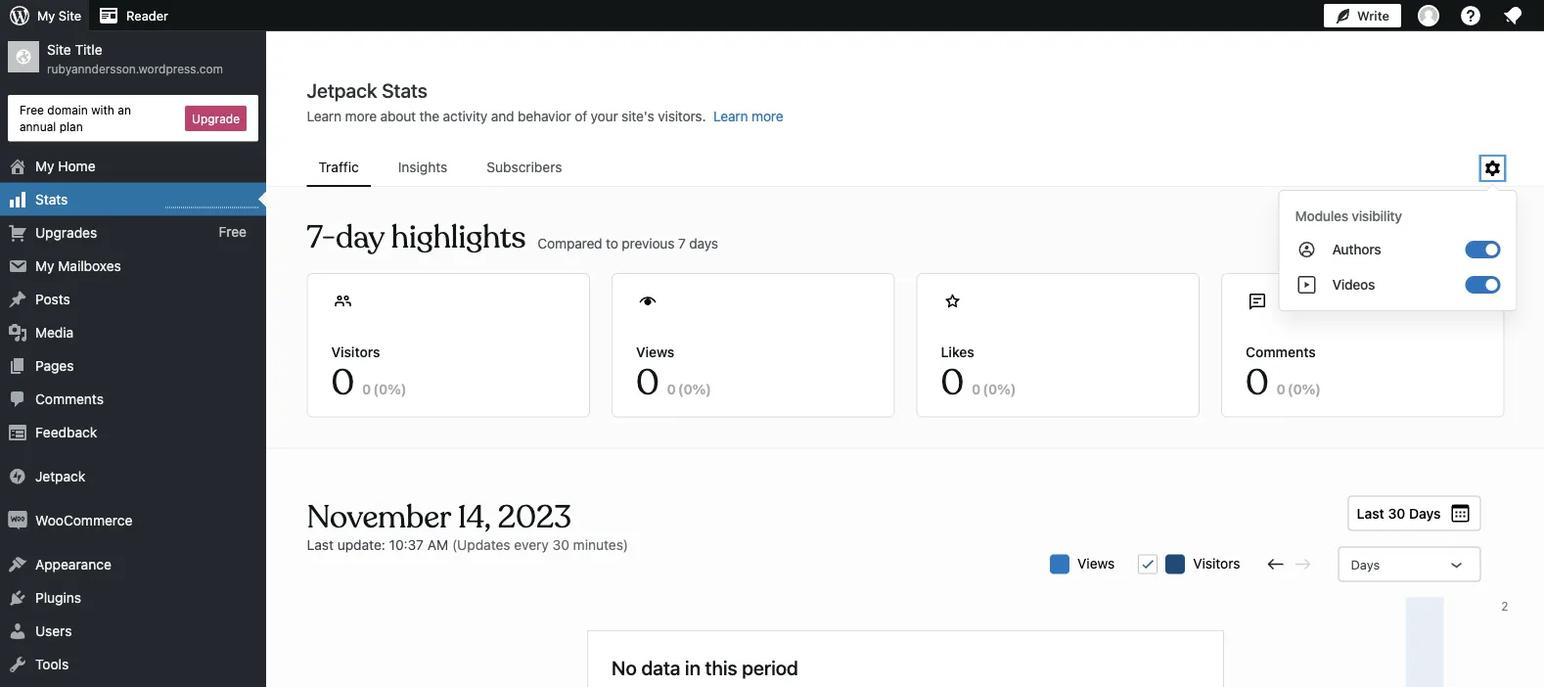 Task type: describe. For each thing, give the bounding box(es) containing it.
comments for comments 0 0 ( 0 %)
[[1246, 344, 1316, 360]]

menu inside jetpack stats main content
[[307, 150, 1481, 187]]

posts
[[35, 291, 70, 307]]

%) for comments 0 0 ( 0 %)
[[1302, 381, 1321, 397]]

days inside dropdown button
[[1351, 557, 1380, 572]]

stats
[[35, 191, 68, 207]]

learn
[[307, 108, 342, 124]]

jetpack stats main content
[[267, 77, 1544, 687]]

your
[[591, 108, 618, 124]]

rubyanndersson.wordpress.com
[[47, 62, 223, 76]]

30 inside button
[[1388, 505, 1406, 521]]

7
[[678, 235, 686, 251]]

free domain with an annual plan
[[20, 103, 131, 133]]

reader link
[[89, 0, 176, 31]]

my site
[[37, 8, 81, 23]]

appearance
[[35, 556, 111, 572]]

subscribers
[[487, 159, 562, 175]]

my for my site
[[37, 8, 55, 23]]

plugins link
[[0, 581, 266, 614]]

jetpack
[[35, 468, 85, 484]]

an
[[118, 103, 131, 116]]

views for views 0 0 ( 0 %)
[[636, 344, 675, 360]]

domain
[[47, 103, 88, 116]]

site title rubyanndersson.wordpress.com
[[47, 42, 223, 76]]

woocommerce link
[[0, 504, 266, 537]]

upgrades
[[35, 224, 97, 240]]

no data in this period
[[612, 656, 798, 679]]

previous
[[622, 235, 675, 251]]

with
[[91, 103, 114, 116]]

compared
[[538, 235, 602, 251]]

and
[[491, 108, 514, 124]]

period
[[742, 656, 798, 679]]

pages link
[[0, 349, 266, 382]]

behavior
[[518, 108, 571, 124]]

img image for jetpack
[[8, 466, 27, 486]]

img image for woocommerce
[[8, 510, 27, 530]]

learn more
[[713, 108, 783, 124]]

tooltip containing modules visibility
[[1269, 180, 1517, 311]]

feedback link
[[0, 416, 266, 449]]

my home
[[35, 158, 95, 174]]

pages
[[35, 357, 74, 373]]

jetpack link
[[0, 460, 266, 493]]

my for my home
[[35, 158, 54, 174]]

woocommerce
[[35, 512, 132, 528]]

annual plan
[[20, 119, 83, 133]]

upgrade
[[192, 111, 240, 125]]

last inside last 30 days button
[[1357, 505, 1385, 521]]

site's
[[622, 108, 654, 124]]

traffic link
[[307, 150, 371, 185]]

no
[[612, 656, 637, 679]]

users
[[35, 623, 72, 639]]

jetpack stats learn more about the activity and behavior of your site's visitors. learn more
[[307, 78, 783, 124]]

highlights
[[391, 218, 526, 257]]

to
[[606, 235, 618, 251]]

appearance link
[[0, 548, 266, 581]]

every
[[514, 536, 549, 552]]

day
[[336, 218, 384, 257]]

more
[[345, 108, 377, 124]]



Task type: locate. For each thing, give the bounding box(es) containing it.
0 vertical spatial free
[[20, 103, 44, 116]]

subscribers link
[[475, 150, 574, 185]]

img image inside "jetpack" "link"
[[8, 466, 27, 486]]

30 up days dropdown button
[[1388, 505, 1406, 521]]

%)
[[388, 381, 407, 397], [693, 381, 712, 397], [997, 381, 1016, 397], [1302, 381, 1321, 397]]

1 horizontal spatial days
[[1409, 505, 1441, 521]]

2 ( from the left
[[678, 381, 684, 397]]

title
[[75, 42, 102, 58]]

%) inside views 0 0 ( 0 %)
[[693, 381, 712, 397]]

tools
[[35, 656, 69, 672]]

1 horizontal spatial views
[[1078, 555, 1115, 571]]

plugins
[[35, 589, 81, 605]]

( for visitors 0 0 ( 0 %)
[[373, 381, 379, 397]]

free
[[20, 103, 44, 116], [219, 224, 247, 240]]

1 horizontal spatial comments
[[1246, 344, 1316, 360]]

media
[[35, 324, 74, 340]]

comments link
[[0, 382, 266, 416]]

4 %) from the left
[[1302, 381, 1321, 397]]

my
[[37, 8, 55, 23], [35, 158, 54, 174], [35, 257, 54, 274]]

my mailboxes
[[35, 257, 121, 274]]

1 vertical spatial visitors
[[1193, 555, 1241, 571]]

site up title
[[59, 8, 81, 23]]

views for views
[[1078, 555, 1115, 571]]

1 vertical spatial 30
[[553, 536, 570, 552]]

1 vertical spatial site
[[47, 42, 71, 58]]

30 right the every
[[553, 536, 570, 552]]

free inside free domain with an annual plan
[[20, 103, 44, 116]]

0 vertical spatial views
[[636, 344, 675, 360]]

(updates
[[452, 536, 511, 552]]

none checkbox inside jetpack stats main content
[[1138, 554, 1158, 574]]

site inside the site title rubyanndersson.wordpress.com
[[47, 42, 71, 58]]

last left 'update:'
[[307, 536, 334, 552]]

views inside views 0 0 ( 0 %)
[[636, 344, 675, 360]]

of
[[575, 108, 587, 124]]

insights
[[398, 159, 448, 175]]

visibility
[[1352, 208, 1402, 224]]

views
[[636, 344, 675, 360], [1078, 555, 1115, 571]]

about
[[380, 108, 416, 124]]

1 vertical spatial comments
[[35, 391, 104, 407]]

help image
[[1459, 4, 1483, 27]]

0 horizontal spatial 30
[[553, 536, 570, 552]]

1 horizontal spatial visitors
[[1193, 555, 1241, 571]]

authors
[[1333, 241, 1381, 257]]

img image left jetpack
[[8, 466, 27, 486]]

menu containing traffic
[[307, 150, 1481, 187]]

1 vertical spatial img image
[[8, 510, 27, 530]]

( for views 0 0 ( 0 %)
[[678, 381, 684, 397]]

tooltip
[[1269, 180, 1517, 311]]

november 14, 2023 last update: 10:37 am (updates every 30 minutes)
[[307, 497, 628, 552]]

manage your notifications image
[[1501, 4, 1525, 27]]

img image
[[8, 466, 27, 486], [8, 510, 27, 530]]

visitors inside visitors 0 0 ( 0 %)
[[331, 344, 380, 360]]

free for free domain with an annual plan
[[20, 103, 44, 116]]

views 0 0 ( 0 %)
[[636, 344, 712, 406]]

insights link
[[386, 150, 459, 185]]

%) inside visitors 0 0 ( 0 %)
[[388, 381, 407, 397]]

img image left the woocommerce
[[8, 510, 27, 530]]

modules
[[1295, 208, 1349, 224]]

traffic
[[319, 159, 359, 175]]

0 vertical spatial img image
[[8, 466, 27, 486]]

in
[[685, 656, 701, 679]]

last inside 'november 14, 2023 last update: 10:37 am (updates every 30 minutes)'
[[307, 536, 334, 552]]

my left home
[[35, 158, 54, 174]]

0 vertical spatial site
[[59, 8, 81, 23]]

10:37
[[389, 536, 424, 552]]

2 %) from the left
[[693, 381, 712, 397]]

0 vertical spatial 30
[[1388, 505, 1406, 521]]

%) for visitors 0 0 ( 0 %)
[[388, 381, 407, 397]]

last
[[1357, 505, 1385, 521], [307, 536, 334, 552]]

days
[[1409, 505, 1441, 521], [1351, 557, 1380, 572]]

7-day highlights
[[307, 218, 526, 257]]

100,000 2
[[1464, 599, 1509, 613]]

free for free
[[219, 224, 247, 240]]

days up days dropdown button
[[1409, 505, 1441, 521]]

my site link
[[0, 0, 89, 31]]

visitors.
[[658, 108, 706, 124]]

visitors for visitors 0 0 ( 0 %)
[[331, 344, 380, 360]]

last 30 days button
[[1348, 496, 1481, 531]]

users link
[[0, 614, 266, 648]]

update:
[[337, 536, 385, 552]]

my profile image
[[1418, 5, 1440, 26]]

1 ( from the left
[[373, 381, 379, 397]]

%) for views 0 0 ( 0 %)
[[693, 381, 712, 397]]

free up annual plan
[[20, 103, 44, 116]]

3 %) from the left
[[997, 381, 1016, 397]]

tools link
[[0, 648, 266, 681]]

visitors
[[331, 344, 380, 360], [1193, 555, 1241, 571]]

am
[[427, 536, 448, 552]]

( inside views 0 0 ( 0 %)
[[678, 381, 684, 397]]

( for likes 0 0 ( 0 %)
[[983, 381, 988, 397]]

0 vertical spatial my
[[37, 8, 55, 23]]

my left reader link
[[37, 8, 55, 23]]

likes 0 0 ( 0 %)
[[941, 344, 1016, 406]]

30 inside 'november 14, 2023 last update: 10:37 am (updates every 30 minutes)'
[[553, 536, 570, 552]]

visitors for visitors
[[1193, 555, 1241, 571]]

None checkbox
[[1138, 554, 1158, 574]]

last 30 days
[[1357, 505, 1441, 521]]

activity
[[443, 108, 488, 124]]

14,
[[458, 497, 491, 537]]

7-
[[307, 218, 336, 257]]

upgrade button
[[185, 105, 247, 131]]

%) for likes 0 0 ( 0 %)
[[997, 381, 1016, 397]]

( for comments 0 0 ( 0 %)
[[1288, 381, 1293, 397]]

visitors 0 0 ( 0 %)
[[331, 344, 407, 406]]

1 vertical spatial days
[[1351, 557, 1380, 572]]

1 vertical spatial my
[[35, 158, 54, 174]]

last up days dropdown button
[[1357, 505, 1385, 521]]

my home link
[[0, 149, 266, 183]]

( inside likes 0 0 ( 0 %)
[[983, 381, 988, 397]]

0 vertical spatial last
[[1357, 505, 1385, 521]]

november
[[307, 497, 451, 537]]

comments inside "comments 0 0 ( 0 %)"
[[1246, 344, 1316, 360]]

learn more link
[[713, 108, 783, 124]]

4 ( from the left
[[1288, 381, 1293, 397]]

data
[[641, 656, 681, 679]]

0 horizontal spatial comments
[[35, 391, 104, 407]]

0 horizontal spatial views
[[636, 344, 675, 360]]

my up posts on the left top
[[35, 257, 54, 274]]

days button
[[1338, 547, 1481, 582]]

0 vertical spatial visitors
[[331, 344, 380, 360]]

jetpack stats
[[307, 78, 428, 101]]

2023
[[498, 497, 572, 537]]

site
[[59, 8, 81, 23], [47, 42, 71, 58]]

stats link
[[0, 183, 266, 216]]

minutes)
[[573, 536, 628, 552]]

write
[[1357, 8, 1390, 23]]

0 vertical spatial comments
[[1246, 344, 1316, 360]]

1 horizontal spatial 30
[[1388, 505, 1406, 521]]

2 img image from the top
[[8, 510, 27, 530]]

100,000
[[1464, 599, 1509, 613]]

comments 0 0 ( 0 %)
[[1246, 344, 1321, 406]]

1 horizontal spatial free
[[219, 224, 247, 240]]

my for my mailboxes
[[35, 257, 54, 274]]

0 horizontal spatial visitors
[[331, 344, 380, 360]]

0 horizontal spatial last
[[307, 536, 334, 552]]

comments
[[1246, 344, 1316, 360], [35, 391, 104, 407]]

30
[[1388, 505, 1406, 521], [553, 536, 570, 552]]

menu
[[307, 150, 1481, 187]]

1 horizontal spatial last
[[1357, 505, 1385, 521]]

0 horizontal spatial days
[[1351, 557, 1380, 572]]

videos
[[1333, 276, 1375, 293]]

highest hourly views 0 image
[[165, 195, 258, 208]]

%) inside "comments 0 0 ( 0 %)"
[[1302, 381, 1321, 397]]

feedback
[[35, 424, 97, 440]]

comments for comments
[[35, 391, 104, 407]]

this
[[705, 656, 737, 679]]

1 vertical spatial views
[[1078, 555, 1115, 571]]

reader
[[126, 8, 168, 23]]

days
[[689, 235, 718, 251]]

media link
[[0, 316, 266, 349]]

0
[[331, 361, 354, 406], [636, 361, 659, 406], [941, 361, 964, 406], [1246, 361, 1269, 406], [362, 381, 371, 397], [379, 381, 388, 397], [667, 381, 676, 397], [684, 381, 693, 397], [972, 381, 981, 397], [988, 381, 997, 397], [1277, 381, 1286, 397], [1293, 381, 1302, 397]]

%) inside likes 0 0 ( 0 %)
[[997, 381, 1016, 397]]

0 vertical spatial days
[[1409, 505, 1441, 521]]

1 %) from the left
[[388, 381, 407, 397]]

write link
[[1324, 0, 1402, 31]]

days inside button
[[1409, 505, 1441, 521]]

( inside "comments 0 0 ( 0 %)"
[[1288, 381, 1293, 397]]

my inside "link"
[[35, 158, 54, 174]]

likes
[[941, 344, 975, 360]]

my mailboxes link
[[0, 249, 266, 282]]

2 vertical spatial my
[[35, 257, 54, 274]]

0 horizontal spatial free
[[20, 103, 44, 116]]

site left title
[[47, 42, 71, 58]]

1 img image from the top
[[8, 466, 27, 486]]

img image inside woocommerce link
[[8, 510, 27, 530]]

the
[[419, 108, 439, 124]]

3 ( from the left
[[983, 381, 988, 397]]

modules visibility
[[1295, 208, 1402, 224]]

1 vertical spatial last
[[307, 536, 334, 552]]

posts link
[[0, 282, 266, 316]]

mailboxes
[[58, 257, 121, 274]]

1 vertical spatial free
[[219, 224, 247, 240]]

( inside visitors 0 0 ( 0 %)
[[373, 381, 379, 397]]

days down last 30 days
[[1351, 557, 1380, 572]]

home
[[58, 158, 95, 174]]

free down highest hourly views 0 image
[[219, 224, 247, 240]]



Task type: vqa. For each thing, say whether or not it's contained in the screenshot.
PREVIOUS
yes



